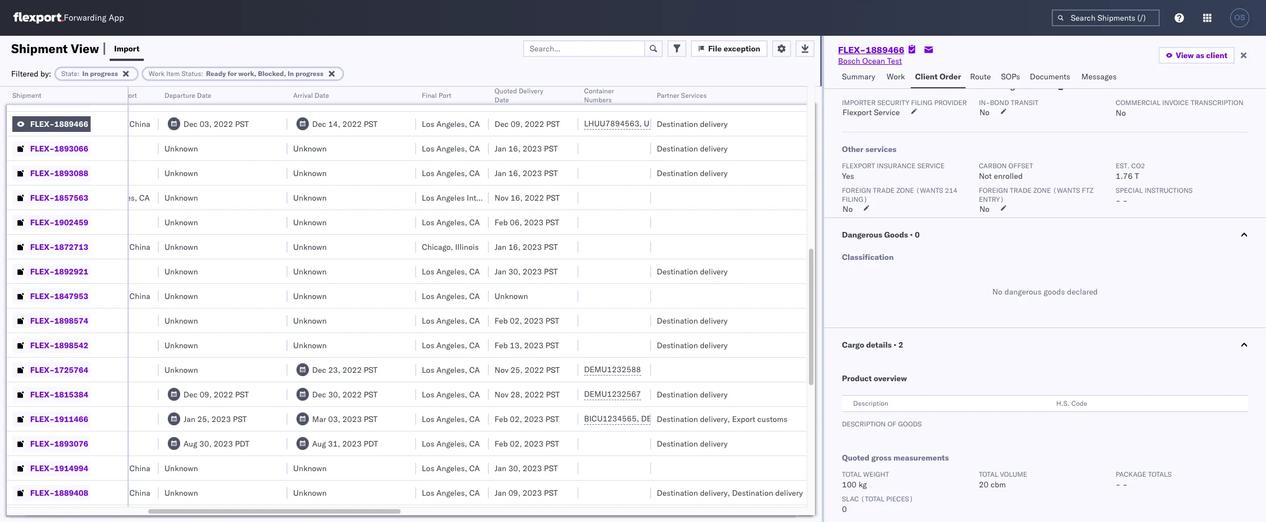 Task type: describe. For each thing, give the bounding box(es) containing it.
file
[[708, 43, 722, 53]]

28,
[[511, 390, 523, 400]]

4 shanghai, china from the top
[[92, 464, 150, 474]]

2022 right 28,
[[525, 390, 544, 400]]

shipper down 1898542 in the bottom of the page
[[73, 365, 101, 375]]

flex- for flex-1902459 button
[[30, 217, 54, 227]]

demu1232588
[[584, 365, 641, 375]]

zone for filing)
[[897, 186, 914, 195]]

no down in-
[[980, 107, 990, 118]]

flex-1914994
[[30, 464, 88, 474]]

total for 100
[[842, 471, 862, 479]]

1 vertical spatial ocean
[[43, 119, 66, 129]]

aug 31, 2023 pdt
[[312, 439, 378, 449]]

16, down the 06,
[[508, 242, 521, 252]]

customs
[[758, 414, 788, 424]]

shanghai
[[19, 94, 60, 104]]

flex-1902459
[[30, 217, 88, 227]]

summary
[[842, 72, 875, 82]]

ningbo
[[92, 414, 117, 424]]

jan 09, 2023 pst
[[495, 488, 558, 498]]

1 bookings from the top
[[19, 267, 52, 277]]

classification
[[842, 252, 894, 262]]

dec down quoted delivery date
[[495, 119, 509, 129]]

shipper down 1847953
[[71, 316, 98, 326]]

4 yantian from the top
[[92, 217, 118, 227]]

16, up the airport
[[508, 168, 521, 178]]

forwarding app
[[64, 13, 124, 23]]

2 feb from the top
[[495, 316, 508, 326]]

order
[[940, 72, 961, 82]]

3 jan 16, 2023 pst from the top
[[495, 242, 558, 252]]

flex- for flex-1725764 button
[[30, 365, 54, 375]]

1725764
[[54, 365, 88, 375]]

3 destination delivery from the top
[[657, 168, 728, 178]]

state
[[61, 69, 77, 77]]

4 co. from the top
[[103, 365, 114, 375]]

departure port
[[92, 91, 137, 100]]

1 progress from the left
[[90, 69, 118, 77]]

0 vertical spatial 0
[[915, 230, 920, 240]]

30, down the 06,
[[508, 267, 521, 277]]

6 resize handle column header from the left
[[403, 87, 416, 523]]

transcription
[[1191, 98, 1244, 107]]

client order
[[915, 72, 961, 82]]

quoted for quoted delivery date
[[495, 87, 517, 95]]

13, for jan
[[508, 94, 521, 104]]

no down entry)
[[980, 204, 990, 214]]

flexport down flex-1893066 button
[[19, 168, 48, 178]]

blocked,
[[258, 69, 286, 77]]

6 yantian from the top
[[92, 340, 118, 351]]

3 co. from the top
[[103, 217, 114, 227]]

flex-1893088
[[30, 168, 88, 178]]

date inside quoted delivery date
[[495, 96, 509, 104]]

ocean inside the 'bosch ocean test' 'link'
[[862, 56, 885, 66]]

filing)
[[842, 195, 868, 204]]

flexport up flex-1893088 button
[[19, 144, 48, 154]]

2 in from the left
[[288, 69, 294, 77]]

2 jan 30, 2023 pst from the top
[[495, 464, 558, 474]]

1893088
[[54, 168, 88, 178]]

0 vertical spatial 09,
[[511, 119, 523, 129]]

5 shanghai, from the top
[[92, 488, 127, 498]]

30, down the "23,"
[[328, 390, 340, 400]]

departure for departure date
[[165, 91, 195, 100]]

uat
[[979, 81, 994, 91]]

co2
[[1131, 162, 1145, 170]]

test down the flex-1872713
[[54, 267, 69, 277]]

0 horizontal spatial view
[[71, 41, 99, 56]]

angeles
[[436, 193, 465, 203]]

3 bookings test shipper china from the top
[[19, 340, 121, 351]]

1 vertical spatial dec 09, 2022 pst
[[184, 390, 249, 400]]

invoice
[[1162, 98, 1189, 107]]

1 jan 16, 2023 pst from the top
[[495, 144, 558, 154]]

dec up jan 25, 2023 pst
[[184, 390, 198, 400]]

goods for of
[[898, 420, 922, 429]]

flexport up 'flex-1914994' 'button'
[[19, 439, 48, 449]]

1857563
[[54, 193, 88, 203]]

2022 down jan 13, 2023 pst
[[525, 119, 544, 129]]

0 vertical spatial service
[[874, 107, 900, 118]]

flex-1847953 button
[[12, 288, 91, 304]]

delivery, for export
[[700, 414, 730, 424]]

flexport down importer
[[843, 107, 872, 118]]

commercial invoice transcription no
[[1116, 98, 1244, 118]]

1 horizontal spatial dec 09, 2022 pst
[[495, 119, 560, 129]]

importer security filing provider
[[842, 98, 967, 107]]

test down flex-1898574
[[54, 340, 69, 351]]

test inside the 'bosch ocean test' 'link'
[[887, 56, 902, 66]]

flex- for the flex-1815384 button
[[30, 390, 54, 400]]

5 demo from the top
[[50, 390, 71, 400]]

special
[[1116, 186, 1143, 195]]

resize handle column header for shipper name
[[73, 87, 86, 523]]

name
[[44, 91, 62, 100]]

resize handle column header for shipment
[[114, 87, 128, 523]]

no up importer
[[843, 81, 853, 91]]

flex- for flex-1911466 'button'
[[30, 414, 54, 424]]

enrolled
[[994, 171, 1023, 181]]

summary button
[[838, 67, 882, 88]]

shipper up 1857563
[[73, 168, 101, 178]]

1 02, from the top
[[510, 316, 522, 326]]

view inside button
[[1176, 50, 1194, 60]]

2 vertical spatial bosch
[[19, 291, 41, 301]]

flex-1898574 button
[[12, 313, 91, 329]]

3 bookings from the top
[[19, 340, 52, 351]]

1 feb 02, 2023 pst from the top
[[495, 316, 559, 326]]

25, for jan
[[197, 414, 209, 424]]

export
[[732, 414, 755, 424]]

filtered by:
[[11, 69, 51, 79]]

(total
[[861, 495, 885, 504]]

flex- for flex-1893088 button
[[30, 168, 54, 178]]

trade for entry)
[[1010, 186, 1032, 195]]

2
[[899, 340, 903, 350]]

0 vertical spatial demu1232567
[[584, 389, 641, 400]]

2 : from the left
[[201, 69, 203, 77]]

messages button
[[1077, 67, 1123, 88]]

16, up the 06,
[[511, 193, 523, 203]]

flexport down flex-1898542 "button"
[[19, 365, 48, 375]]

flex- for flex-1889466 button
[[30, 119, 54, 129]]

dec left 14,
[[312, 119, 326, 129]]

test down 1892921
[[68, 291, 83, 301]]

2 yantian from the top
[[92, 144, 118, 154]]

30, down jan 25, 2023 pst
[[199, 439, 212, 449]]

-- left the flex-1872713
[[19, 242, 29, 252]]

shipper down 1857563
[[73, 217, 101, 227]]

nov for nov 16, 2022 pst
[[495, 193, 508, 203]]

final
[[422, 91, 437, 100]]

2022 down the departure date button
[[214, 119, 233, 129]]

documents button
[[1025, 67, 1077, 88]]

package
[[1116, 471, 1147, 479]]

2 vertical spatial ocean
[[43, 291, 66, 301]]

2 bookings from the top
[[19, 316, 52, 326]]

2022 down the dec 23, 2022 pst
[[342, 390, 362, 400]]

flexport up flex-1889408 button
[[19, 464, 48, 474]]

1 bookings test shipper china from the top
[[19, 267, 121, 277]]

service inside the flexport insurance service yes
[[917, 162, 945, 170]]

03, for 2023
[[328, 414, 340, 424]]

jan 13, 2023 pst
[[495, 94, 558, 104]]

flex-1893076 button
[[12, 436, 91, 452]]

flex-1889466 button
[[12, 116, 91, 132]]

flex- for flex-1889145 button
[[30, 94, 54, 104]]

1889408
[[54, 488, 88, 498]]

30, up jan 09, 2023 pst
[[508, 464, 521, 474]]

no left the dangerous
[[992, 287, 1003, 297]]

offset
[[1009, 162, 1033, 170]]

4 destination delivery from the top
[[657, 267, 728, 277]]

2 vertical spatial bosch ocean test
[[19, 291, 83, 301]]

shipper up 1847953
[[71, 267, 98, 277]]

Search Shipments (/) text field
[[1052, 10, 1160, 26]]

kg
[[859, 480, 867, 490]]

foreign for filing)
[[842, 186, 871, 195]]

partner services
[[657, 91, 707, 100]]

flex-1898542
[[30, 340, 88, 351]]

2 bookings test shipper china from the top
[[19, 316, 121, 326]]

flexport up flex-1872713 button
[[19, 217, 48, 227]]

quoted delivery date button
[[489, 84, 567, 105]]

product
[[842, 374, 872, 384]]

total weight 100 kg
[[842, 471, 889, 490]]

-- left flex-1857563 at left
[[19, 193, 29, 203]]

7 flexport demo shipper co. from the top
[[19, 439, 114, 449]]

2 02, from the top
[[510, 414, 522, 424]]

sops
[[1001, 72, 1020, 82]]

totals
[[1148, 471, 1172, 479]]

bluetech
[[62, 94, 102, 104]]

1 yantian from the top
[[92, 94, 118, 104]]

1847953
[[54, 291, 88, 301]]

-- right 1725764
[[92, 365, 101, 375]]

flex-1889466 inside button
[[30, 119, 88, 129]]

7 co. from the top
[[103, 439, 114, 449]]

flex-1889145
[[30, 94, 88, 104]]

flex- for 'flex-1914994' 'button'
[[30, 464, 54, 474]]

goods for dangerous
[[1044, 287, 1065, 297]]

client
[[1206, 50, 1228, 60]]

flexport up flex-1911466 'button'
[[19, 390, 48, 400]]

1 horizontal spatial partner
[[1025, 81, 1053, 91]]

4 flexport demo shipper co. from the top
[[19, 365, 114, 375]]

shipper down the 1893076
[[73, 464, 101, 474]]

other
[[842, 144, 864, 154]]

flex-1893088 button
[[12, 165, 91, 181]]

container numbers button
[[579, 84, 640, 105]]

state : in progress
[[61, 69, 118, 77]]

16, down jan 13, 2023 pst
[[508, 144, 521, 154]]

flex-1898542 button
[[12, 338, 91, 353]]

no dangerous goods declared
[[992, 287, 1098, 297]]

2022 up feb 06, 2023 pst
[[525, 193, 544, 203]]

carbon
[[979, 162, 1007, 170]]

quoted delivery date
[[495, 87, 543, 104]]

numbers
[[584, 96, 612, 104]]

resize handle column header for final port
[[476, 87, 489, 523]]

flexport inside the flexport insurance service yes
[[842, 162, 875, 170]]

3 shanghai, from the top
[[92, 291, 127, 301]]

7 yantian from the top
[[92, 390, 118, 400]]

dec up mar
[[312, 390, 326, 400]]

shipper inside button
[[19, 91, 43, 100]]

exception
[[724, 43, 760, 53]]

status
[[182, 69, 201, 77]]

test down shanghai bluetech co., ltd
[[68, 119, 83, 129]]

23,
[[328, 365, 340, 375]]

0 vertical spatial bosch ocean test
[[838, 56, 902, 66]]

5 co. from the top
[[103, 390, 114, 400]]

25, for nov
[[511, 365, 523, 375]]

slac
[[842, 495, 859, 504]]

flex-1911466 button
[[12, 412, 91, 427]]

3 shanghai, china from the top
[[92, 291, 150, 301]]

security
[[877, 98, 909, 107]]

1 shanghai, china from the top
[[92, 119, 150, 129]]

los angeles international airport
[[422, 193, 539, 203]]

Search... text field
[[523, 40, 645, 57]]

1815384
[[54, 390, 88, 400]]

flex-1889408
[[30, 488, 88, 498]]

2022 right the "23,"
[[342, 365, 362, 375]]

1 destination delivery from the top
[[657, 119, 728, 129]]

2022 up nov 28, 2022 pst
[[525, 365, 544, 375]]

instructions
[[1145, 186, 1193, 195]]

dangerous
[[1005, 287, 1042, 297]]

flexport insurance service yes
[[842, 162, 945, 181]]

1 demo from the top
[[50, 144, 71, 154]]

port for departure port
[[124, 91, 137, 100]]

code
[[1071, 400, 1087, 408]]

1 vertical spatial bosch
[[19, 119, 41, 129]]

route
[[970, 72, 991, 82]]

1911466
[[54, 414, 88, 424]]

0 inside 'package totals - - slac (total pieces) 0'
[[842, 505, 847, 515]]

flex-1892921
[[30, 267, 88, 277]]

214
[[945, 186, 958, 195]]

2 progress from the left
[[296, 69, 323, 77]]

1 horizontal spatial flex-1889466
[[838, 44, 905, 55]]

8 co. from the top
[[103, 464, 114, 474]]

flexport down the flex-1815384 button
[[19, 414, 48, 424]]

flex-1893066 button
[[12, 141, 91, 156]]

nov 16, 2022 pst
[[495, 193, 560, 203]]

1 feb from the top
[[495, 217, 508, 227]]

8 demo from the top
[[50, 464, 71, 474]]

dec down the departure date
[[184, 119, 198, 129]]

filing
[[911, 98, 933, 107]]



Task type: vqa. For each thing, say whether or not it's contained in the screenshot.
1st 11:59
no



Task type: locate. For each thing, give the bounding box(es) containing it.
port inside final port button
[[439, 91, 451, 100]]

0 horizontal spatial 03,
[[200, 119, 212, 129]]

filtered
[[11, 69, 38, 79]]

flex- for flex-1847953 button
[[30, 291, 54, 301]]

services
[[866, 144, 897, 154]]

delivery
[[700, 119, 728, 129], [700, 144, 728, 154], [700, 168, 728, 178], [700, 267, 728, 277], [700, 316, 728, 326], [700, 340, 728, 351], [700, 390, 728, 400], [700, 439, 728, 449], [775, 488, 803, 498]]

goods left declared
[[1044, 287, 1065, 297]]

0 vertical spatial bosch
[[838, 56, 860, 66]]

bond
[[990, 98, 1009, 107]]

work for work
[[887, 72, 905, 82]]

work up security
[[887, 72, 905, 82]]

2 horizontal spatial date
[[495, 96, 509, 104]]

shanghai, china right 1847953
[[92, 291, 150, 301]]

description for description
[[853, 400, 889, 408]]

carbon offset not enrolled
[[979, 162, 1033, 181]]

entry)
[[979, 195, 1004, 204]]

feb
[[495, 217, 508, 227], [495, 316, 508, 326], [495, 340, 508, 351], [495, 414, 508, 424], [495, 439, 508, 449]]

1 departure from the left
[[92, 91, 122, 100]]

2 delivery, from the top
[[700, 488, 730, 498]]

1 horizontal spatial 03,
[[328, 414, 340, 424]]

1 horizontal spatial total
[[979, 471, 998, 479]]

shanghai,
[[92, 119, 127, 129], [92, 242, 127, 252], [92, 291, 127, 301], [92, 464, 127, 474], [92, 488, 127, 498]]

-- left the flex-1889408
[[19, 488, 29, 498]]

2 destination delivery from the top
[[657, 144, 728, 154]]

03, right mar
[[328, 414, 340, 424]]

arrival date button
[[288, 89, 405, 100]]

dec 23, 2022 pst
[[312, 365, 378, 375]]

1 horizontal spatial zone
[[1033, 186, 1051, 195]]

1 aug from the left
[[184, 439, 197, 449]]

feb up feb 13, 2023 pst
[[495, 316, 508, 326]]

jan 16, 2023 pst
[[495, 144, 558, 154], [495, 168, 558, 178], [495, 242, 558, 252]]

flex-1893066
[[30, 144, 88, 154]]

1 vertical spatial demu1232567
[[641, 414, 698, 424]]

shipment down filtered
[[12, 91, 41, 100]]

demo up flex-1893088
[[50, 144, 71, 154]]

1 horizontal spatial trade
[[1010, 186, 1032, 195]]

of
[[888, 420, 896, 429]]

2 departure from the left
[[165, 91, 195, 100]]

flex- inside "button"
[[30, 340, 54, 351]]

yantian right 1892921
[[92, 267, 118, 277]]

1 horizontal spatial goods
[[1044, 287, 1065, 297]]

30,
[[508, 267, 521, 277], [328, 390, 340, 400], [199, 439, 212, 449], [508, 464, 521, 474]]

1 resize handle column header from the left
[[0, 87, 13, 523]]

0 horizontal spatial :
[[77, 69, 79, 77]]

flex- for flex-1872713 button
[[30, 242, 54, 252]]

route button
[[966, 67, 997, 88]]

1 horizontal spatial date
[[315, 91, 329, 100]]

total for 20
[[979, 471, 998, 479]]

bosch inside 'link'
[[838, 56, 860, 66]]

0 horizontal spatial flex-1889466
[[30, 119, 88, 129]]

0 horizontal spatial foreign
[[842, 186, 871, 195]]

trade inside foreign trade zone (wants ftz entry)
[[1010, 186, 1032, 195]]

1 total from the left
[[842, 471, 862, 479]]

service down security
[[874, 107, 900, 118]]

1 port from the left
[[124, 91, 137, 100]]

package totals - - slac (total pieces) 0
[[842, 471, 1172, 515]]

0 horizontal spatial (wants
[[916, 186, 943, 195]]

flex-1889466 link
[[838, 44, 905, 55]]

trade inside foreign trade zone (wants 214 filing)
[[873, 186, 895, 195]]

flex-1815384 button
[[12, 387, 91, 403]]

1 foreign from the left
[[842, 186, 871, 195]]

1 co. from the top
[[103, 144, 114, 154]]

0 horizontal spatial service
[[874, 107, 900, 118]]

2 (wants from the left
[[1053, 186, 1080, 195]]

1 vertical spatial jan 30, 2023 pst
[[495, 464, 558, 474]]

progress
[[90, 69, 118, 77], [296, 69, 323, 77]]

1 vertical spatial nov
[[495, 365, 508, 375]]

1 jan 30, 2023 pst from the top
[[495, 267, 558, 277]]

5 yantian from the top
[[92, 267, 118, 277]]

0 vertical spatial ocean
[[862, 56, 885, 66]]

flexport demo shipper co. down 1725764
[[19, 390, 114, 400]]

flex- for flex-1857563 button
[[30, 193, 54, 203]]

foreign inside foreign trade zone (wants 214 filing)
[[842, 186, 871, 195]]

1 : from the left
[[77, 69, 79, 77]]

2022 up jan 25, 2023 pst
[[214, 390, 233, 400]]

demo down 'flex-1893066'
[[50, 168, 71, 178]]

feb down nov 28, 2022 pst
[[495, 414, 508, 424]]

1 horizontal spatial quoted
[[842, 453, 870, 463]]

0 vertical spatial jan 30, 2023 pst
[[495, 267, 558, 277]]

2 resize handle column header from the left
[[73, 87, 86, 523]]

shipper up the 1893076
[[73, 414, 101, 424]]

view left the as
[[1176, 50, 1194, 60]]

jan 30, 2023 pst
[[495, 267, 558, 277], [495, 464, 558, 474]]

dec 09, 2022 pst
[[495, 119, 560, 129], [184, 390, 249, 400]]

8 flexport demo shipper co. from the top
[[19, 464, 114, 474]]

aug for aug 30, 2023 pdt
[[184, 439, 197, 449]]

measurements
[[894, 453, 949, 463]]

co.
[[103, 144, 114, 154], [103, 168, 114, 178], [103, 217, 114, 227], [103, 365, 114, 375], [103, 390, 114, 400], [103, 414, 114, 424], [103, 439, 114, 449], [103, 464, 114, 474]]

1 horizontal spatial aug
[[312, 439, 326, 449]]

bosch
[[838, 56, 860, 66], [19, 119, 41, 129], [19, 291, 41, 301]]

no down 'filing)'
[[843, 204, 853, 214]]

7 resize handle column header from the left
[[476, 87, 489, 523]]

weight
[[863, 471, 889, 479]]

1 zone from the left
[[897, 186, 914, 195]]

3 demo from the top
[[50, 217, 71, 227]]

1 vertical spatial 0
[[842, 505, 847, 515]]

jan 30, 2023 pst down feb 06, 2023 pst
[[495, 267, 558, 277]]

0 vertical spatial dec 09, 2022 pst
[[495, 119, 560, 129]]

1 nov from the top
[[495, 193, 508, 203]]

0 vertical spatial shipment
[[11, 41, 68, 56]]

6 demo from the top
[[50, 414, 71, 424]]

1 horizontal spatial service
[[917, 162, 945, 170]]

shipment for shipment view
[[11, 41, 68, 56]]

1 horizontal spatial 25,
[[511, 365, 523, 375]]

flex-1911466
[[30, 414, 88, 424]]

: up shanghai bluetech co., ltd
[[77, 69, 79, 77]]

6 flexport demo shipper co. from the top
[[19, 414, 114, 424]]

4 feb from the top
[[495, 414, 508, 424]]

6 co. from the top
[[103, 414, 114, 424]]

4 resize handle column header from the left
[[145, 87, 159, 523]]

5 resize handle column header from the left
[[274, 87, 288, 523]]

shanghai, right 1847953
[[92, 291, 127, 301]]

demo down 'flex-1898542'
[[50, 365, 71, 375]]

foreign for entry)
[[979, 186, 1008, 195]]

1 horizontal spatial (wants
[[1053, 186, 1080, 195]]

test up work button
[[887, 56, 902, 66]]

0 horizontal spatial aug
[[184, 439, 197, 449]]

flex- for flex-1898542 "button"
[[30, 340, 54, 351]]

quoted for quoted gross measurements
[[842, 453, 870, 463]]

1889466
[[866, 44, 905, 55], [54, 119, 88, 129]]

2 vertical spatial bookings
[[19, 340, 52, 351]]

2 nov from the top
[[495, 365, 508, 375]]

3 nov from the top
[[495, 390, 508, 400]]

pdt down mar 03, 2023 pst
[[364, 439, 378, 449]]

2 co. from the top
[[103, 168, 114, 178]]

total inside total weight 100 kg
[[842, 471, 862, 479]]

1 horizontal spatial progress
[[296, 69, 323, 77]]

8 yantian from the top
[[92, 439, 118, 449]]

0 vertical spatial 13,
[[508, 94, 521, 104]]

resize handle column header for container numbers
[[638, 87, 651, 523]]

2 aug from the left
[[312, 439, 326, 449]]

pdt down jan 25, 2023 pst
[[235, 439, 249, 449]]

flexport up yes
[[842, 162, 875, 170]]

3 feb 02, 2023 pst from the top
[[495, 439, 559, 449]]

2 port from the left
[[439, 91, 451, 100]]

0 vertical spatial 1889466
[[866, 44, 905, 55]]

7 destination delivery from the top
[[657, 390, 728, 400]]

work left the item on the top
[[149, 69, 165, 77]]

shipment up by:
[[11, 41, 68, 56]]

1 horizontal spatial work
[[887, 72, 905, 82]]

1 horizontal spatial pdt
[[364, 439, 378, 449]]

port
[[124, 91, 137, 100], [439, 91, 451, 100]]

flexport demo shipper co. up the 1893076
[[19, 414, 114, 424]]

trade down 'enrolled'
[[1010, 186, 1032, 195]]

flex-1902459 button
[[12, 215, 91, 230]]

chicago, illinois
[[422, 242, 479, 252]]

flex-1889466 down flex-1889145
[[30, 119, 88, 129]]

1 horizontal spatial view
[[1176, 50, 1194, 60]]

6 destination delivery from the top
[[657, 340, 728, 351]]

date for arrival date
[[315, 91, 329, 100]]

work item status : ready for work, blocked, in progress
[[149, 69, 323, 77]]

work for work item status : ready for work, blocked, in progress
[[149, 69, 165, 77]]

quoted inside quoted delivery date
[[495, 87, 517, 95]]

25, up 28,
[[511, 365, 523, 375]]

file exception
[[708, 43, 760, 53]]

1 horizontal spatial 0
[[915, 230, 920, 240]]

:
[[77, 69, 79, 77], [201, 69, 203, 77]]

flex-1889466
[[838, 44, 905, 55], [30, 119, 88, 129]]

3 flexport demo shipper co. from the top
[[19, 217, 114, 227]]

• right 'goods'
[[910, 230, 913, 240]]

aug 30, 2023 pdt
[[184, 439, 249, 449]]

total
[[842, 471, 862, 479], [979, 471, 998, 479]]

resize handle column header for quoted delivery date
[[565, 87, 579, 523]]

3 yantian from the top
[[92, 168, 118, 178]]

bosch up summary
[[838, 56, 860, 66]]

02,
[[510, 316, 522, 326], [510, 414, 522, 424], [510, 439, 522, 449]]

• for goods
[[910, 230, 913, 240]]

trade for filing)
[[873, 186, 895, 195]]

jan
[[495, 94, 506, 104], [495, 144, 506, 154], [495, 168, 506, 178], [495, 242, 506, 252], [495, 267, 506, 277], [184, 414, 195, 424], [495, 464, 506, 474], [495, 488, 506, 498]]

1 trade from the left
[[873, 186, 895, 195]]

test down flex-1847953
[[54, 316, 69, 326]]

shipper up 1725764
[[71, 340, 98, 351]]

0 horizontal spatial pdt
[[235, 439, 249, 449]]

2 zone from the left
[[1033, 186, 1051, 195]]

aug for aug 31, 2023 pdt
[[312, 439, 326, 449]]

date down ready
[[197, 91, 211, 100]]

est.
[[1116, 162, 1130, 170]]

demo up the flex-1889408
[[50, 464, 71, 474]]

flex- for flex-1889408 button
[[30, 488, 54, 498]]

1 vertical spatial flex-1889466
[[30, 119, 88, 129]]

0 vertical spatial bookings test shipper china
[[19, 267, 121, 277]]

bicu1234565,
[[584, 414, 639, 424]]

4 demo from the top
[[50, 365, 71, 375]]

0 vertical spatial jan 16, 2023 pst
[[495, 144, 558, 154]]

feb up jan 09, 2023 pst
[[495, 439, 508, 449]]

100
[[842, 480, 857, 490]]

work inside button
[[887, 72, 905, 82]]

0 horizontal spatial zone
[[897, 186, 914, 195]]

partner up transit
[[1025, 81, 1053, 91]]

delivery, for destination
[[700, 488, 730, 498]]

uat freight partner
[[979, 81, 1053, 91]]

13, for feb
[[510, 340, 522, 351]]

1 vertical spatial 03,
[[328, 414, 340, 424]]

1 shanghai, from the top
[[92, 119, 127, 129]]

in
[[82, 69, 88, 77], [288, 69, 294, 77]]

zone inside foreign trade zone (wants ftz entry)
[[1033, 186, 1051, 195]]

0 horizontal spatial goods
[[898, 420, 922, 429]]

lhuu7894563, uetu5238478
[[584, 119, 698, 129]]

5 feb from the top
[[495, 439, 508, 449]]

• for details
[[894, 340, 897, 350]]

0 horizontal spatial 25,
[[197, 414, 209, 424]]

(wants for ftz
[[1053, 186, 1080, 195]]

0 horizontal spatial 1889466
[[54, 119, 88, 129]]

shanghai, china right 1872713
[[92, 242, 150, 252]]

date for departure date
[[197, 91, 211, 100]]

bosch down shanghai
[[19, 119, 41, 129]]

1 vertical spatial shipment
[[12, 91, 41, 100]]

1889466 down 1889145
[[54, 119, 88, 129]]

angeles,
[[436, 94, 467, 104], [436, 119, 467, 129], [436, 144, 467, 154], [436, 168, 467, 178], [106, 193, 137, 203], [436, 217, 467, 227], [436, 267, 467, 277], [436, 291, 467, 301], [436, 316, 467, 326], [436, 340, 467, 351], [436, 365, 467, 375], [436, 390, 467, 400], [436, 414, 467, 424], [436, 439, 467, 449], [436, 464, 467, 474], [436, 488, 467, 498]]

shipper name
[[19, 91, 62, 100]]

1 horizontal spatial departure
[[165, 91, 195, 100]]

2 pdt from the left
[[364, 439, 378, 449]]

2 shanghai, china from the top
[[92, 242, 150, 252]]

5 shanghai, china from the top
[[92, 488, 150, 498]]

flex-1725764
[[30, 365, 88, 375]]

1889466 inside button
[[54, 119, 88, 129]]

provider
[[934, 98, 967, 107]]

shipper up 1914994
[[73, 439, 101, 449]]

yantian right 1893088
[[92, 168, 118, 178]]

flexport. image
[[13, 12, 64, 23]]

0 vertical spatial •
[[910, 230, 913, 240]]

5 destination delivery from the top
[[657, 316, 728, 326]]

1 vertical spatial quoted
[[842, 453, 870, 463]]

zone down the flexport insurance service yes
[[897, 186, 914, 195]]

cbm
[[991, 480, 1006, 490]]

shipper
[[19, 91, 43, 100], [73, 144, 101, 154], [73, 168, 101, 178], [73, 217, 101, 227], [71, 267, 98, 277], [71, 316, 98, 326], [71, 340, 98, 351], [73, 365, 101, 375], [73, 390, 101, 400], [73, 414, 101, 424], [73, 439, 101, 449], [73, 464, 101, 474]]

overview
[[874, 374, 907, 384]]

0 horizontal spatial dec 09, 2022 pst
[[184, 390, 249, 400]]

yes
[[842, 171, 854, 181]]

progress up arrival date
[[296, 69, 323, 77]]

view as client
[[1176, 50, 1228, 60]]

pdt for aug 30, 2023 pdt
[[235, 439, 249, 449]]

view
[[71, 41, 99, 56], [1176, 50, 1194, 60]]

1 pdt from the left
[[235, 439, 249, 449]]

destination delivery
[[657, 119, 728, 129], [657, 144, 728, 154], [657, 168, 728, 178], [657, 267, 728, 277], [657, 316, 728, 326], [657, 340, 728, 351], [657, 390, 728, 400], [657, 439, 728, 449]]

1 in from the left
[[82, 69, 88, 77]]

shipment button
[[7, 89, 116, 100]]

import button
[[110, 36, 144, 61]]

shipper up 1911466
[[73, 390, 101, 400]]

0 vertical spatial quoted
[[495, 87, 517, 95]]

0 horizontal spatial quoted
[[495, 87, 517, 95]]

4 shanghai, from the top
[[92, 464, 127, 474]]

pdt for aug 31, 2023 pdt
[[364, 439, 378, 449]]

work,
[[238, 69, 256, 77]]

h.s. code
[[1056, 400, 1087, 408]]

1 vertical spatial bookings test shipper china
[[19, 316, 121, 326]]

co. right 1893088
[[103, 168, 114, 178]]

as
[[1196, 50, 1204, 60]]

2 vertical spatial 09,
[[508, 488, 521, 498]]

1 vertical spatial service
[[917, 162, 945, 170]]

bosch ocean test link
[[838, 55, 902, 67]]

shipper up 1893088
[[73, 144, 101, 154]]

1 horizontal spatial port
[[439, 91, 451, 100]]

nov 28, 2022 pst
[[495, 390, 560, 400]]

2 shanghai, from the top
[[92, 242, 127, 252]]

yantian left ltd
[[92, 94, 118, 104]]

port right the co.,
[[124, 91, 137, 100]]

resize handle column header for departure port
[[145, 87, 159, 523]]

flex- for the flex-1898574 button at the left of the page
[[30, 316, 54, 326]]

destination delivery, export customs
[[657, 414, 788, 424]]

description for description of goods
[[842, 420, 886, 429]]

jan 30, 2023 pst up jan 09, 2023 pst
[[495, 464, 558, 474]]

1 vertical spatial goods
[[898, 420, 922, 429]]

co.,
[[104, 94, 120, 104]]

flexport demo shipper co. down 1893066
[[19, 168, 114, 178]]

port inside departure port button
[[124, 91, 137, 100]]

view up state : in progress
[[71, 41, 99, 56]]

flex- for flex-1893066 button
[[30, 144, 54, 154]]

ocean down "flex-1889466" link at the right of the page
[[862, 56, 885, 66]]

0 right 'goods'
[[915, 230, 920, 240]]

1914994
[[54, 464, 88, 474]]

0 vertical spatial 02,
[[510, 316, 522, 326]]

trade down the flexport insurance service yes
[[873, 186, 895, 195]]

flexport demo shipper co. up 1893088
[[19, 144, 114, 154]]

shipper down filtered by:
[[19, 91, 43, 100]]

1 flexport demo shipper co. from the top
[[19, 144, 114, 154]]

2 trade from the left
[[1010, 186, 1032, 195]]

5 flexport demo shipper co. from the top
[[19, 390, 114, 400]]

description of goods
[[842, 420, 922, 429]]

zone for entry)
[[1033, 186, 1051, 195]]

1889466 up work button
[[866, 44, 905, 55]]

3 feb from the top
[[495, 340, 508, 351]]

0 vertical spatial goods
[[1044, 287, 1065, 297]]

1 vertical spatial 13,
[[510, 340, 522, 351]]

shanghai, down the co.,
[[92, 119, 127, 129]]

in right the blocked,
[[288, 69, 294, 77]]

3 02, from the top
[[510, 439, 522, 449]]

0 horizontal spatial partner
[[657, 91, 679, 100]]

no inside commercial invoice transcription no
[[1116, 108, 1126, 118]]

0 horizontal spatial work
[[149, 69, 165, 77]]

2 vertical spatial jan 16, 2023 pst
[[495, 242, 558, 252]]

0 horizontal spatial port
[[124, 91, 137, 100]]

1 vertical spatial 02,
[[510, 414, 522, 424]]

los
[[422, 94, 434, 104], [422, 119, 434, 129], [422, 144, 434, 154], [422, 168, 434, 178], [92, 193, 104, 203], [422, 193, 434, 203], [422, 217, 434, 227], [422, 267, 434, 277], [422, 291, 434, 301], [422, 316, 434, 326], [422, 340, 434, 351], [422, 365, 434, 375], [422, 390, 434, 400], [422, 414, 434, 424], [422, 439, 434, 449], [422, 464, 434, 474], [422, 488, 434, 498]]

demo up the flex-1872713
[[50, 217, 71, 227]]

description up the description of goods
[[853, 400, 889, 408]]

total up 100
[[842, 471, 862, 479]]

25, up 'aug 30, 2023 pdt'
[[197, 414, 209, 424]]

ocean down flex-1892921 button at the left of page
[[43, 291, 66, 301]]

0 vertical spatial bookings
[[19, 267, 52, 277]]

2022 right 14,
[[342, 119, 362, 129]]

1902459
[[54, 217, 88, 227]]

2 total from the left
[[979, 471, 998, 479]]

dec left the "23,"
[[312, 365, 326, 375]]

aug left 31,
[[312, 439, 326, 449]]

shipment for shipment
[[12, 91, 41, 100]]

departure for departure port
[[92, 91, 122, 100]]

03, for 2022
[[200, 119, 212, 129]]

bookings test shipper china down 1847953
[[19, 316, 121, 326]]

(wants inside foreign trade zone (wants 214 filing)
[[916, 186, 943, 195]]

quoted up total weight 100 kg
[[842, 453, 870, 463]]

zone inside foreign trade zone (wants 214 filing)
[[897, 186, 914, 195]]

shanghai, right 1914994
[[92, 464, 127, 474]]

aug down jan 25, 2023 pst
[[184, 439, 197, 449]]

port right final
[[439, 91, 451, 100]]

foreign inside foreign trade zone (wants ftz entry)
[[979, 186, 1008, 195]]

insurance
[[877, 162, 916, 170]]

1 vertical spatial bosch ocean test
[[19, 119, 83, 129]]

total inside total volume 20 cbm
[[979, 471, 998, 479]]

0 horizontal spatial 0
[[842, 505, 847, 515]]

2 foreign from the left
[[979, 186, 1008, 195]]

7 demo from the top
[[50, 439, 71, 449]]

2 vertical spatial bookings test shipper china
[[19, 340, 121, 351]]

0 vertical spatial description
[[853, 400, 889, 408]]

0 horizontal spatial in
[[82, 69, 88, 77]]

flexport demo shipper co. up 1815384
[[19, 365, 114, 375]]

1 (wants from the left
[[916, 186, 943, 195]]

bookings test shipper china down 1898574
[[19, 340, 121, 351]]

yantian right the 1902459
[[92, 217, 118, 227]]

jan 16, 2023 pst up the airport
[[495, 168, 558, 178]]

flex-1815384
[[30, 390, 88, 400]]

nov for nov 28, 2022 pst
[[495, 390, 508, 400]]

1898574
[[54, 316, 88, 326]]

yantian up ningbo
[[92, 390, 118, 400]]

1 vertical spatial jan 16, 2023 pst
[[495, 168, 558, 178]]

view as client button
[[1159, 47, 1235, 64]]

2 demo from the top
[[50, 168, 71, 178]]

sops button
[[997, 67, 1025, 88]]

1 vertical spatial description
[[842, 420, 886, 429]]

9 resize handle column header from the left
[[638, 87, 651, 523]]

messages
[[1082, 72, 1117, 82]]

0 horizontal spatial trade
[[873, 186, 895, 195]]

0 horizontal spatial total
[[842, 471, 862, 479]]

flex-1857563
[[30, 193, 88, 203]]

20
[[979, 480, 989, 490]]

0 horizontal spatial departure
[[92, 91, 122, 100]]

1 vertical spatial 25,
[[197, 414, 209, 424]]

3 resize handle column header from the left
[[114, 87, 128, 523]]

1 vertical spatial feb 02, 2023 pst
[[495, 414, 559, 424]]

date right final port button
[[495, 96, 509, 104]]

0 down the slac
[[842, 505, 847, 515]]

1 horizontal spatial foreign
[[979, 186, 1008, 195]]

port for final port
[[439, 91, 451, 100]]

1 horizontal spatial :
[[201, 69, 203, 77]]

1 vertical spatial 1889466
[[54, 119, 88, 129]]

0 vertical spatial 25,
[[511, 365, 523, 375]]

service right insurance
[[917, 162, 945, 170]]

resize handle column header for departure date
[[274, 87, 288, 523]]

(wants inside foreign trade zone (wants ftz entry)
[[1053, 186, 1080, 195]]

2 vertical spatial feb 02, 2023 pst
[[495, 439, 559, 449]]

flex- for flex-1892921 button at the left of page
[[30, 267, 54, 277]]

0 vertical spatial 03,
[[200, 119, 212, 129]]

8 destination delivery from the top
[[657, 439, 728, 449]]

2 feb 02, 2023 pst from the top
[[495, 414, 559, 424]]

resize handle column header
[[0, 87, 13, 523], [73, 87, 86, 523], [114, 87, 128, 523], [145, 87, 159, 523], [274, 87, 288, 523], [403, 87, 416, 523], [476, 87, 489, 523], [565, 87, 579, 523], [638, 87, 651, 523]]

nov for nov 25, 2022 pst
[[495, 365, 508, 375]]

shipment inside button
[[12, 91, 41, 100]]

--
[[19, 193, 29, 203], [19, 242, 29, 252], [92, 365, 101, 375], [19, 488, 29, 498]]

departure port button
[[86, 89, 148, 100]]

1 vertical spatial •
[[894, 340, 897, 350]]

goods right of
[[898, 420, 922, 429]]

goods
[[1044, 287, 1065, 297], [898, 420, 922, 429]]

2 flexport demo shipper co. from the top
[[19, 168, 114, 178]]

2 jan 16, 2023 pst from the top
[[495, 168, 558, 178]]

1 delivery, from the top
[[700, 414, 730, 424]]

flex- for flex-1893076 'button'
[[30, 439, 54, 449]]

1 horizontal spatial 1889466
[[866, 44, 905, 55]]

feb 13, 2023 pst
[[495, 340, 559, 351]]

shanghai, china right 1889408
[[92, 488, 150, 498]]

1 vertical spatial 09,
[[200, 390, 212, 400]]

(wants for 214
[[916, 186, 943, 195]]



